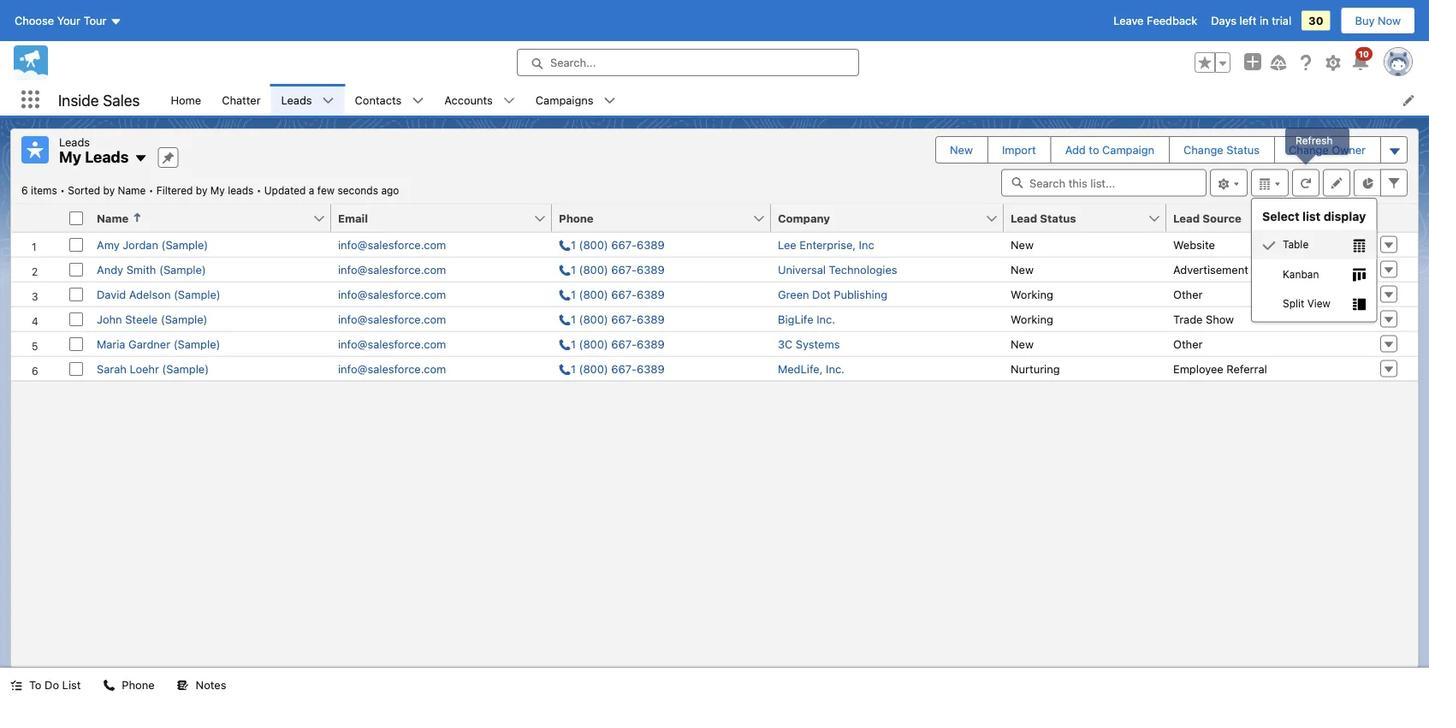 Task type: describe. For each thing, give the bounding box(es) containing it.
john
[[97, 313, 122, 325]]

3c
[[778, 337, 793, 350]]

1 (800) 667-6389 for medlife,
[[571, 362, 665, 375]]

1 (800) 667-6389 for universal
[[571, 263, 665, 276]]

new for 3c systems
[[1011, 337, 1034, 350]]

notes button
[[167, 668, 237, 702]]

select list display menu
[[1253, 202, 1377, 318]]

action element
[[1374, 204, 1419, 232]]

sorted
[[68, 185, 100, 197]]

info@salesforce.com for amy jordan (sample)
[[338, 238, 446, 251]]

1 (800) 667-6389 link for biglife
[[559, 313, 665, 325]]

text default image inside contacts list item
[[412, 95, 424, 107]]

david
[[97, 288, 126, 301]]

inc
[[859, 238, 875, 251]]

enterprise,
[[800, 238, 856, 251]]

to do list button
[[0, 668, 91, 702]]

john steele (sample)
[[97, 313, 208, 325]]

accounts
[[445, 93, 493, 106]]

1 for medlife, inc.
[[571, 362, 576, 375]]

home link
[[160, 84, 212, 116]]

display
[[1324, 209, 1367, 223]]

1 horizontal spatial my
[[210, 185, 225, 197]]

lee enterprise, inc
[[778, 238, 875, 251]]

table
[[1283, 238, 1309, 250]]

my leads
[[59, 148, 129, 166]]

text default image inside campaigns list item
[[604, 95, 616, 107]]

(sample) for john steele (sample)
[[161, 313, 208, 325]]

ago
[[381, 185, 399, 197]]

text default image inside 'kanban' link
[[1353, 268, 1367, 282]]

trade show
[[1174, 313, 1235, 325]]

chatter
[[222, 93, 261, 106]]

email element
[[331, 204, 563, 232]]

medlife, inc.
[[778, 362, 845, 375]]

leads image
[[21, 136, 49, 164]]

change status
[[1184, 143, 1260, 156]]

do
[[45, 679, 59, 691]]

working for trade show
[[1011, 313, 1054, 325]]

0 horizontal spatial phone
[[122, 679, 155, 691]]

technologies
[[829, 263, 898, 276]]

1 (800) 667-6389 for 3c
[[571, 337, 665, 350]]

home
[[171, 93, 201, 106]]

campaigns list item
[[526, 84, 626, 116]]

biglife inc.
[[778, 313, 836, 325]]

info@salesforce.com link for maria gardner (sample)
[[338, 337, 446, 350]]

kanban
[[1283, 268, 1320, 280]]

3 • from the left
[[257, 185, 261, 197]]

my leads grid
[[11, 204, 1419, 381]]

new inside new button
[[950, 143, 973, 156]]

medlife,
[[778, 362, 823, 375]]

company
[[778, 211, 831, 224]]

leave
[[1114, 14, 1144, 27]]

(sample) for andy smith (sample)
[[159, 263, 206, 276]]

email button
[[331, 204, 533, 232]]

10 button
[[1351, 47, 1373, 73]]

1 (800) 667-6389 for lee
[[571, 238, 665, 251]]

inside
[[58, 91, 99, 109]]

name button
[[90, 204, 313, 232]]

steele
[[125, 313, 158, 325]]

search... button
[[517, 49, 860, 76]]

text default image left table at the top of the page
[[1263, 239, 1277, 252]]

updated
[[264, 185, 306, 197]]

text default image inside the accounts list item
[[503, 95, 515, 107]]

buy
[[1356, 14, 1376, 27]]

none search field inside 'my leads|leads|list view' element
[[1002, 169, 1207, 197]]

nurturing
[[1011, 362, 1061, 375]]

0 vertical spatial name
[[118, 185, 146, 197]]

(sample) for maria gardner (sample)
[[174, 337, 220, 350]]

green dot publishing
[[778, 288, 888, 301]]

lead source element
[[1167, 204, 1384, 232]]

medlife, inc. link
[[778, 362, 845, 375]]

working for other
[[1011, 288, 1054, 301]]

info@salesforce.com for sarah loehr (sample)
[[338, 362, 446, 375]]

add to campaign button
[[1052, 137, 1169, 163]]

667- for universal technologies
[[612, 263, 637, 276]]

biglife inc. link
[[778, 313, 836, 325]]

change owner
[[1290, 143, 1367, 156]]

search...
[[551, 56, 596, 69]]

adelson
[[129, 288, 171, 301]]

to
[[29, 679, 42, 691]]

1 (800) 667-6389 link for green
[[559, 288, 665, 301]]

1 for universal technologies
[[571, 263, 576, 276]]

667- for biglife inc.
[[612, 313, 637, 325]]

add to campaign
[[1066, 143, 1155, 156]]

amy jordan (sample)
[[97, 238, 208, 251]]

30
[[1309, 14, 1324, 27]]

sales
[[103, 91, 140, 109]]

text default image inside split view link
[[1353, 298, 1367, 311]]

green dot publishing link
[[778, 288, 888, 301]]

sarah loehr (sample) link
[[97, 362, 209, 375]]

in
[[1260, 14, 1269, 27]]

item number element
[[11, 204, 63, 232]]

andy smith (sample) link
[[97, 263, 206, 276]]

0 horizontal spatial phone button
[[93, 668, 165, 702]]

loehr
[[130, 362, 159, 375]]

choose
[[15, 14, 54, 27]]

1 (800) 667-6389 link for lee
[[559, 238, 665, 251]]

import button
[[989, 137, 1050, 163]]

change for change owner
[[1290, 143, 1329, 156]]

info@salesforce.com for david adelson (sample)
[[338, 288, 446, 301]]

leads inside list item
[[281, 93, 312, 106]]

universal
[[778, 263, 826, 276]]

list
[[1303, 209, 1321, 223]]

(800) for medlife,
[[579, 362, 609, 375]]

1 • from the left
[[60, 185, 65, 197]]

list containing home
[[160, 84, 1430, 116]]

(sample) for amy jordan (sample)
[[161, 238, 208, 251]]

change for change status
[[1184, 143, 1224, 156]]

advertisement
[[1174, 263, 1249, 276]]

table link
[[1253, 230, 1377, 259]]

1 (800) 667-6389 link for medlife,
[[559, 362, 665, 375]]

lead status element
[[1004, 204, 1177, 232]]

contacts
[[355, 93, 402, 106]]

lead source button
[[1167, 204, 1355, 232]]

6389 for lee enterprise, inc
[[637, 238, 665, 251]]

667- for medlife, inc.
[[612, 362, 637, 375]]

6
[[21, 185, 28, 197]]

company element
[[771, 204, 1015, 232]]

your
[[57, 14, 81, 27]]

lead status button
[[1004, 204, 1148, 232]]

1 for lee enterprise, inc
[[571, 238, 576, 251]]

maria gardner (sample)
[[97, 337, 220, 350]]

1 other from the top
[[1174, 288, 1203, 301]]

chatter link
[[212, 84, 271, 116]]

change owner button
[[1276, 137, 1380, 163]]

jordan
[[123, 238, 158, 251]]

days
[[1212, 14, 1237, 27]]

david adelson (sample)
[[97, 288, 221, 301]]

leads right leads image
[[59, 135, 90, 148]]

text default image up my leads status
[[134, 152, 148, 165]]

6389 for 3c systems
[[637, 337, 665, 350]]

lead status
[[1011, 211, 1077, 224]]

info@salesforce.com link for john steele (sample)
[[338, 313, 446, 325]]

1 (800) 667-6389 link for 3c
[[559, 337, 665, 350]]

(800) for 3c
[[579, 337, 609, 350]]



Task type: vqa. For each thing, say whether or not it's contained in the screenshot.


Task type: locate. For each thing, give the bounding box(es) containing it.
0 vertical spatial working
[[1011, 288, 1054, 301]]

info@salesforce.com for maria gardner (sample)
[[338, 337, 446, 350]]

1 vertical spatial phone button
[[93, 668, 165, 702]]

2 667- from the top
[[612, 263, 637, 276]]

amy jordan (sample) link
[[97, 238, 208, 251]]

text default image inside to do list button
[[10, 679, 22, 691]]

1 horizontal spatial phone
[[559, 211, 594, 224]]

1 for green dot publishing
[[571, 288, 576, 301]]

text default image down display
[[1353, 239, 1367, 252]]

split
[[1283, 297, 1305, 309]]

company button
[[771, 204, 985, 232]]

(sample) for sarah loehr (sample)
[[162, 362, 209, 375]]

inc. down dot on the right top
[[817, 313, 836, 325]]

accounts link
[[434, 84, 503, 116]]

text default image
[[322, 95, 334, 107], [134, 152, 148, 165], [1353, 268, 1367, 282], [1353, 298, 1367, 311], [10, 679, 22, 691], [103, 679, 115, 691]]

(sample) down name button
[[161, 238, 208, 251]]

6 1 (800) 667-6389 link from the top
[[559, 362, 665, 375]]

now
[[1379, 14, 1402, 27]]

change left owner
[[1290, 143, 1329, 156]]

3 (800) from the top
[[579, 288, 609, 301]]

lead for lead source
[[1174, 211, 1200, 224]]

6 1 from the top
[[571, 362, 576, 375]]

1 6389 from the top
[[637, 238, 665, 251]]

1 1 (800) 667-6389 from the top
[[571, 238, 665, 251]]

5 info@salesforce.com from the top
[[338, 337, 446, 350]]

3 info@salesforce.com link from the top
[[338, 288, 446, 301]]

info@salesforce.com link for amy jordan (sample)
[[338, 238, 446, 251]]

item number image
[[11, 204, 63, 232]]

cell
[[63, 204, 90, 232]]

• right items
[[60, 185, 65, 197]]

5 info@salesforce.com link from the top
[[338, 337, 446, 350]]

1 (800) from the top
[[579, 238, 609, 251]]

1 (800) 667-6389 for biglife
[[571, 313, 665, 325]]

667- for green dot publishing
[[612, 288, 637, 301]]

select list display
[[1263, 209, 1367, 223]]

info@salesforce.com link for david adelson (sample)
[[338, 288, 446, 301]]

2 1 (800) 667-6389 link from the top
[[559, 263, 665, 276]]

text default image right view
[[1353, 298, 1367, 311]]

few
[[317, 185, 335, 197]]

6389
[[637, 238, 665, 251], [637, 263, 665, 276], [637, 288, 665, 301], [637, 313, 665, 325], [637, 337, 665, 350], [637, 362, 665, 375]]

1 info@salesforce.com link from the top
[[338, 238, 446, 251]]

(800) for universal
[[579, 263, 609, 276]]

1 by from the left
[[103, 185, 115, 197]]

text default image right campaigns on the left top
[[604, 95, 616, 107]]

info@salesforce.com link for sarah loehr (sample)
[[338, 362, 446, 375]]

4 (800) from the top
[[579, 313, 609, 325]]

4 667- from the top
[[612, 313, 637, 325]]

lead for lead status
[[1011, 211, 1038, 224]]

2 change from the left
[[1290, 143, 1329, 156]]

None search field
[[1002, 169, 1207, 197]]

5 1 (800) 667-6389 link from the top
[[559, 337, 665, 350]]

text default image inside leads list item
[[322, 95, 334, 107]]

tour
[[84, 14, 107, 27]]

2 other from the top
[[1174, 337, 1203, 350]]

0 horizontal spatial lead
[[1011, 211, 1038, 224]]

1 vertical spatial working
[[1011, 313, 1054, 325]]

6 info@salesforce.com link from the top
[[338, 362, 446, 375]]

maria
[[97, 337, 125, 350]]

0 horizontal spatial status
[[1041, 211, 1077, 224]]

3 667- from the top
[[612, 288, 637, 301]]

5 667- from the top
[[612, 337, 637, 350]]

6389 for medlife, inc.
[[637, 362, 665, 375]]

4 1 (800) 667-6389 from the top
[[571, 313, 665, 325]]

list
[[160, 84, 1430, 116]]

1 1 (800) 667-6389 link from the top
[[559, 238, 665, 251]]

filtered
[[157, 185, 193, 197]]

name left filtered
[[118, 185, 146, 197]]

source
[[1203, 211, 1242, 224]]

1 horizontal spatial phone button
[[552, 204, 753, 232]]

other
[[1174, 288, 1203, 301], [1174, 337, 1203, 350]]

6389 for green dot publishing
[[637, 288, 665, 301]]

lead down import
[[1011, 211, 1038, 224]]

by right filtered
[[196, 185, 208, 197]]

campaign
[[1103, 143, 1155, 156]]

select
[[1263, 209, 1300, 223]]

show
[[1206, 313, 1235, 325]]

667- for 3c systems
[[612, 337, 637, 350]]

1
[[571, 238, 576, 251], [571, 263, 576, 276], [571, 288, 576, 301], [571, 313, 576, 325], [571, 337, 576, 350], [571, 362, 576, 375]]

buy now button
[[1341, 7, 1416, 34]]

6389 for universal technologies
[[637, 263, 665, 276]]

1 horizontal spatial by
[[196, 185, 208, 197]]

other up trade at top
[[1174, 288, 1203, 301]]

(sample) for david adelson (sample)
[[174, 288, 221, 301]]

andy smith (sample)
[[97, 263, 206, 276]]

6389 for biglife inc.
[[637, 313, 665, 325]]

3c systems
[[778, 337, 840, 350]]

text default image inside notes button
[[177, 679, 189, 691]]

3 1 (800) 667-6389 from the top
[[571, 288, 665, 301]]

2 (800) from the top
[[579, 263, 609, 276]]

change inside 'change owner' button
[[1290, 143, 1329, 156]]

my leads|leads|list view element
[[10, 128, 1420, 668]]

inc.
[[817, 313, 836, 325], [826, 362, 845, 375]]

(800) for lee
[[579, 238, 609, 251]]

1 horizontal spatial •
[[149, 185, 154, 197]]

status for change status
[[1227, 143, 1260, 156]]

2 • from the left
[[149, 185, 154, 197]]

text default image right contacts
[[412, 95, 424, 107]]

left
[[1240, 14, 1257, 27]]

biglife
[[778, 313, 814, 325]]

a
[[309, 185, 315, 197]]

1 horizontal spatial lead
[[1174, 211, 1200, 224]]

name
[[118, 185, 146, 197], [97, 211, 129, 224]]

3 1 from the top
[[571, 288, 576, 301]]

4 6389 from the top
[[637, 313, 665, 325]]

667- for lee enterprise, inc
[[612, 238, 637, 251]]

1 (800) 667-6389 link
[[559, 238, 665, 251], [559, 263, 665, 276], [559, 288, 665, 301], [559, 313, 665, 325], [559, 337, 665, 350], [559, 362, 665, 375]]

5 1 from the top
[[571, 337, 576, 350]]

by
[[103, 185, 115, 197], [196, 185, 208, 197]]

leave feedback
[[1114, 14, 1198, 27]]

1 vertical spatial inc.
[[826, 362, 845, 375]]

6 items • sorted by name • filtered by my leads • updated a few seconds ago
[[21, 185, 399, 197]]

info@salesforce.com for john steele (sample)
[[338, 313, 446, 325]]

1 horizontal spatial change
[[1290, 143, 1329, 156]]

1 vertical spatial name
[[97, 211, 129, 224]]

3 info@salesforce.com from the top
[[338, 288, 446, 301]]

(sample) right gardner
[[174, 337, 220, 350]]

1 (800) 667-6389 for green
[[571, 288, 665, 301]]

text default image left to
[[10, 679, 22, 691]]

2 horizontal spatial •
[[257, 185, 261, 197]]

lee
[[778, 238, 797, 251]]

leads up sorted
[[85, 148, 129, 166]]

my leads status
[[21, 185, 264, 197]]

inc. for biglife inc.
[[817, 313, 836, 325]]

universal technologies link
[[778, 263, 898, 276]]

leads right chatter
[[281, 93, 312, 106]]

my right leads image
[[59, 148, 81, 166]]

days left in trial
[[1212, 14, 1292, 27]]

1 change from the left
[[1184, 143, 1224, 156]]

0 vertical spatial status
[[1227, 143, 1260, 156]]

new button
[[937, 137, 987, 163]]

dot
[[813, 288, 831, 301]]

lead
[[1011, 211, 1038, 224], [1174, 211, 1200, 224]]

leads
[[228, 185, 254, 197]]

0 horizontal spatial •
[[60, 185, 65, 197]]

(sample) down maria gardner (sample) link
[[162, 362, 209, 375]]

choose your tour
[[15, 14, 107, 27]]

4 info@salesforce.com from the top
[[338, 313, 446, 325]]

text default image up split view link
[[1353, 268, 1367, 282]]

status up "lead source" button in the top right of the page
[[1227, 143, 1260, 156]]

0 horizontal spatial by
[[103, 185, 115, 197]]

status inside button
[[1041, 211, 1077, 224]]

2 1 from the top
[[571, 263, 576, 276]]

3c systems link
[[778, 337, 840, 350]]

feedback
[[1147, 14, 1198, 27]]

2 info@salesforce.com link from the top
[[338, 263, 446, 276]]

choose your tour button
[[14, 7, 123, 34]]

leads link
[[271, 84, 322, 116]]

leads
[[281, 93, 312, 106], [59, 135, 90, 148], [85, 148, 129, 166]]

1 667- from the top
[[612, 238, 637, 251]]

1 info@salesforce.com from the top
[[338, 238, 446, 251]]

my left leads in the top of the page
[[210, 185, 225, 197]]

(sample) right adelson
[[174, 288, 221, 301]]

4 1 (800) 667-6389 link from the top
[[559, 313, 665, 325]]

0 vertical spatial other
[[1174, 288, 1203, 301]]

2 working from the top
[[1011, 313, 1054, 325]]

1 lead from the left
[[1011, 211, 1038, 224]]

10
[[1359, 49, 1370, 59]]

status down search my leads list view. search box
[[1041, 211, 1077, 224]]

trial
[[1272, 14, 1292, 27]]

1 vertical spatial status
[[1041, 211, 1077, 224]]

•
[[60, 185, 65, 197], [149, 185, 154, 197], [257, 185, 261, 197]]

action image
[[1374, 204, 1419, 232]]

5 6389 from the top
[[637, 337, 665, 350]]

Search My Leads list view. search field
[[1002, 169, 1207, 197]]

info@salesforce.com
[[338, 238, 446, 251], [338, 263, 446, 276], [338, 288, 446, 301], [338, 313, 446, 325], [338, 337, 446, 350], [338, 362, 446, 375]]

2 6389 from the top
[[637, 263, 665, 276]]

4 info@salesforce.com link from the top
[[338, 313, 446, 325]]

(sample) up david adelson (sample)
[[159, 263, 206, 276]]

campaigns link
[[526, 84, 604, 116]]

status inside "button"
[[1227, 143, 1260, 156]]

• right leads in the top of the page
[[257, 185, 261, 197]]

inc. down systems
[[826, 362, 845, 375]]

1 1 from the top
[[571, 238, 576, 251]]

name element
[[90, 204, 342, 232]]

2 info@salesforce.com from the top
[[338, 263, 446, 276]]

group
[[1195, 52, 1231, 73]]

6 6389 from the top
[[637, 362, 665, 375]]

referral
[[1227, 362, 1268, 375]]

new for lee enterprise, inc
[[1011, 238, 1034, 251]]

1 (800) 667-6389
[[571, 238, 665, 251], [571, 263, 665, 276], [571, 288, 665, 301], [571, 313, 665, 325], [571, 337, 665, 350], [571, 362, 665, 375]]

andy
[[97, 263, 123, 276]]

1 vertical spatial phone
[[122, 679, 155, 691]]

6 667- from the top
[[612, 362, 637, 375]]

1 (800) 667-6389 link for universal
[[559, 263, 665, 276]]

1 vertical spatial other
[[1174, 337, 1203, 350]]

status
[[1227, 143, 1260, 156], [1041, 211, 1077, 224]]

• left filtered
[[149, 185, 154, 197]]

6 1 (800) 667-6389 from the top
[[571, 362, 665, 375]]

5 (800) from the top
[[579, 337, 609, 350]]

trade
[[1174, 313, 1203, 325]]

0 vertical spatial phone button
[[552, 204, 753, 232]]

text default image
[[412, 95, 424, 107], [503, 95, 515, 107], [604, 95, 616, 107], [1263, 239, 1277, 252], [1353, 239, 1367, 252], [177, 679, 189, 691]]

text default image left contacts
[[322, 95, 334, 107]]

maria gardner (sample) link
[[97, 337, 220, 350]]

text default image right list
[[103, 679, 115, 691]]

3 1 (800) 667-6389 link from the top
[[559, 288, 665, 301]]

0 vertical spatial inc.
[[817, 313, 836, 325]]

inc. for medlife, inc.
[[826, 362, 845, 375]]

4 1 from the top
[[571, 313, 576, 325]]

2 1 (800) 667-6389 from the top
[[571, 263, 665, 276]]

1 for 3c systems
[[571, 337, 576, 350]]

to
[[1089, 143, 1100, 156]]

by right sorted
[[103, 185, 115, 197]]

text default image right accounts
[[503, 95, 515, 107]]

2 lead from the left
[[1174, 211, 1200, 224]]

inside sales
[[58, 91, 140, 109]]

lead up website on the right top of the page
[[1174, 211, 1200, 224]]

0 vertical spatial my
[[59, 148, 81, 166]]

name up amy
[[97, 211, 129, 224]]

1 vertical spatial my
[[210, 185, 225, 197]]

phone button inside 'element'
[[552, 204, 753, 232]]

gardner
[[128, 337, 170, 350]]

contacts list item
[[345, 84, 434, 116]]

seconds
[[338, 185, 378, 197]]

(800) for green
[[579, 288, 609, 301]]

3 6389 from the top
[[637, 288, 665, 301]]

split view link
[[1253, 289, 1377, 318]]

name inside button
[[97, 211, 129, 224]]

phone element
[[552, 204, 782, 232]]

lee enterprise, inc link
[[778, 238, 875, 251]]

1 working from the top
[[1011, 288, 1054, 301]]

other down trade at top
[[1174, 337, 1203, 350]]

0 vertical spatial phone
[[559, 211, 594, 224]]

my
[[59, 148, 81, 166], [210, 185, 225, 197]]

view
[[1308, 297, 1331, 309]]

new for universal technologies
[[1011, 263, 1034, 276]]

systems
[[796, 337, 840, 350]]

2 by from the left
[[196, 185, 208, 197]]

0 horizontal spatial my
[[59, 148, 81, 166]]

amy
[[97, 238, 120, 251]]

status for lead status
[[1041, 211, 1077, 224]]

change up lead source
[[1184, 143, 1224, 156]]

leave feedback link
[[1114, 14, 1198, 27]]

sarah loehr (sample)
[[97, 362, 209, 375]]

leads list item
[[271, 84, 345, 116]]

6 info@salesforce.com from the top
[[338, 362, 446, 375]]

0 horizontal spatial change
[[1184, 143, 1224, 156]]

notes
[[196, 679, 226, 691]]

6 (800) from the top
[[579, 362, 609, 375]]

phone inside 'element'
[[559, 211, 594, 224]]

5 1 (800) 667-6389 from the top
[[571, 337, 665, 350]]

phone
[[559, 211, 594, 224], [122, 679, 155, 691]]

(sample) down david adelson (sample) link
[[161, 313, 208, 325]]

(800) for biglife
[[579, 313, 609, 325]]

sarah
[[97, 362, 127, 375]]

1 for biglife inc.
[[571, 313, 576, 325]]

change inside change status "button"
[[1184, 143, 1224, 156]]

1 horizontal spatial status
[[1227, 143, 1260, 156]]

cell inside my leads grid
[[63, 204, 90, 232]]

text default image left notes
[[177, 679, 189, 691]]

accounts list item
[[434, 84, 526, 116]]



